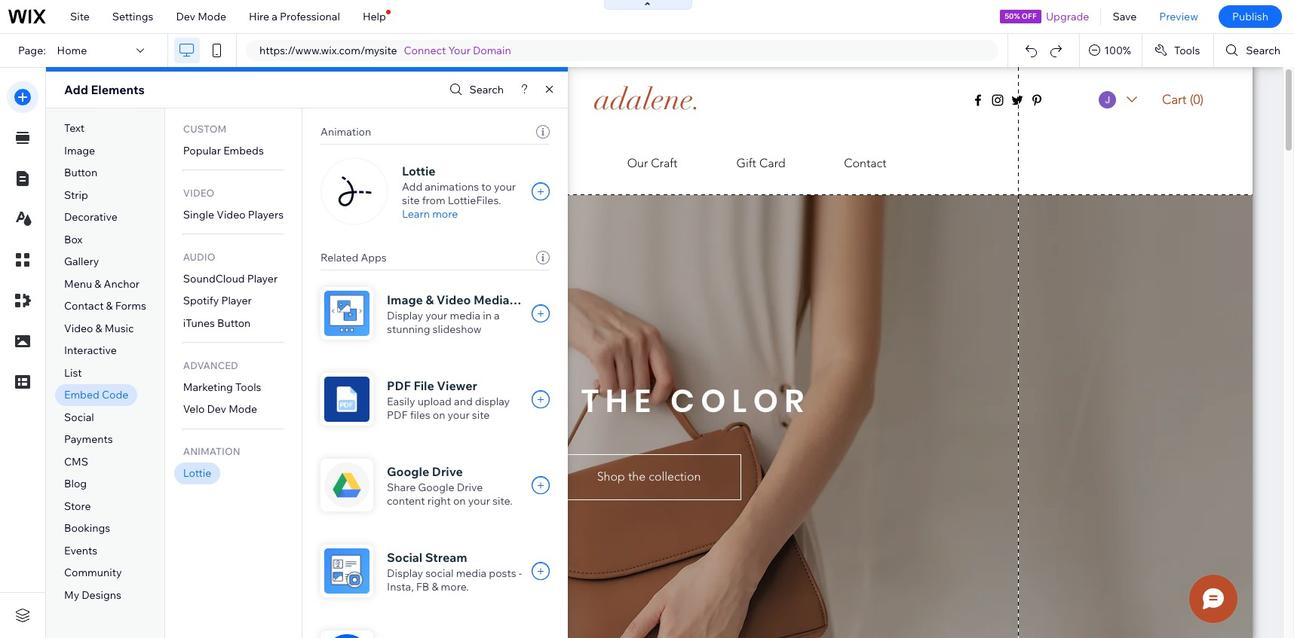 Task type: locate. For each thing, give the bounding box(es) containing it.
display
[[475, 395, 510, 409]]

50% off
[[1005, 11, 1037, 21]]

embed
[[64, 389, 99, 402]]

mode left hire
[[198, 10, 226, 23]]

elements
[[91, 82, 145, 97]]

image inside image & video media slider display your media in a stunning slideshow
[[387, 293, 423, 308]]

0 horizontal spatial tools
[[235, 381, 261, 394]]

& right fb
[[432, 581, 439, 594]]

1 horizontal spatial button
[[217, 317, 251, 330]]

video up single
[[183, 187, 215, 199]]

home
[[57, 44, 87, 57]]

site left from at top left
[[402, 194, 420, 207]]

0 vertical spatial search button
[[1215, 34, 1295, 67]]

learn
[[402, 207, 430, 221]]

player down soundcloud player
[[221, 294, 252, 308]]

& for contact
[[106, 300, 113, 313]]

site.
[[493, 495, 513, 508]]

1 vertical spatial social
[[387, 551, 423, 566]]

0 horizontal spatial social
[[64, 411, 94, 425]]

1 horizontal spatial a
[[494, 309, 500, 323]]

site inside lottie add animations to your site from lottiefiles. learn more
[[402, 194, 420, 207]]

1 vertical spatial lottie
[[183, 467, 212, 481]]

itunes
[[183, 317, 215, 330]]

on
[[433, 409, 445, 422], [453, 495, 466, 508]]

pdf up easily
[[387, 379, 411, 394]]

1 vertical spatial pdf
[[387, 409, 408, 422]]

google up share
[[387, 465, 429, 480]]

on inside pdf file viewer easily upload and display pdf files on your site
[[433, 409, 445, 422]]

lottiefiles.
[[448, 194, 501, 207]]

itunes button
[[183, 317, 251, 330]]

dev right settings
[[176, 10, 195, 23]]

0 vertical spatial pdf
[[387, 379, 411, 394]]

1 horizontal spatial dev
[[207, 403, 226, 417]]

your right to
[[494, 180, 516, 194]]

share
[[387, 481, 416, 495]]

0 vertical spatial tools
[[1174, 44, 1200, 57]]

social
[[64, 411, 94, 425], [387, 551, 423, 566]]

image up stunning
[[387, 293, 423, 308]]

forms
[[115, 300, 146, 313]]

1 horizontal spatial tools
[[1174, 44, 1200, 57]]

media down "stream"
[[456, 567, 487, 581]]

& for video
[[95, 322, 102, 336]]

lottie down velo
[[183, 467, 212, 481]]

0 vertical spatial button
[[64, 166, 98, 180]]

0 vertical spatial site
[[402, 194, 420, 207]]

& up stunning
[[426, 293, 434, 308]]

&
[[95, 277, 101, 291], [426, 293, 434, 308], [106, 300, 113, 313], [95, 322, 102, 336], [432, 581, 439, 594]]

contact
[[64, 300, 104, 313]]

0 horizontal spatial on
[[433, 409, 445, 422]]

code
[[102, 389, 128, 402]]

-
[[519, 567, 522, 581]]

1 vertical spatial player
[[221, 294, 252, 308]]

button up strip
[[64, 166, 98, 180]]

publish
[[1233, 10, 1269, 23]]

0 vertical spatial a
[[272, 10, 278, 23]]

0 vertical spatial animation
[[321, 125, 371, 139]]

a right in
[[494, 309, 500, 323]]

audio
[[183, 251, 215, 263]]

right
[[428, 495, 451, 508]]

lottie up from at top left
[[402, 164, 436, 179]]

0 vertical spatial display
[[387, 309, 423, 323]]

add up text
[[64, 82, 88, 97]]

drive up right
[[432, 465, 463, 480]]

0 vertical spatial add
[[64, 82, 88, 97]]

designs
[[82, 589, 121, 603]]

animation
[[321, 125, 371, 139], [183, 446, 240, 458]]

pdf left files
[[387, 409, 408, 422]]

lottie for lottie add animations to your site from lottiefiles. learn more
[[402, 164, 436, 179]]

upgrade
[[1046, 10, 1090, 23]]

0 vertical spatial dev
[[176, 10, 195, 23]]

image for image & video media slider display your media in a stunning slideshow
[[387, 293, 423, 308]]

display left slideshow
[[387, 309, 423, 323]]

google right share
[[418, 481, 455, 495]]

1 vertical spatial image
[[387, 293, 423, 308]]

0 horizontal spatial mode
[[198, 10, 226, 23]]

0 vertical spatial on
[[433, 409, 445, 422]]

1 vertical spatial mode
[[229, 403, 257, 417]]

strip
[[64, 188, 88, 202]]

a
[[272, 10, 278, 23], [494, 309, 500, 323]]

0 horizontal spatial a
[[272, 10, 278, 23]]

player for soundcloud player
[[247, 272, 278, 286]]

mode down marketing tools
[[229, 403, 257, 417]]

0 horizontal spatial search
[[470, 83, 504, 97]]

0 vertical spatial mode
[[198, 10, 226, 23]]

& left forms
[[106, 300, 113, 313]]

search button down your
[[446, 79, 504, 101]]

on right files
[[433, 409, 445, 422]]

apps
[[361, 251, 387, 265]]

help
[[363, 10, 386, 23]]

search button down publish
[[1215, 34, 1295, 67]]

1 horizontal spatial lottie
[[402, 164, 436, 179]]

your left in
[[426, 309, 448, 323]]

0 horizontal spatial dev
[[176, 10, 195, 23]]

tools inside button
[[1174, 44, 1200, 57]]

display left social
[[387, 567, 423, 581]]

1 horizontal spatial social
[[387, 551, 423, 566]]

add
[[64, 82, 88, 97], [402, 180, 423, 194]]

velo
[[183, 403, 205, 417]]

0 horizontal spatial lottie
[[183, 467, 212, 481]]

your down viewer
[[448, 409, 470, 422]]

1 horizontal spatial image
[[387, 293, 423, 308]]

upload
[[418, 395, 452, 409]]

& left music
[[95, 322, 102, 336]]

lottie
[[402, 164, 436, 179], [183, 467, 212, 481]]

media
[[450, 309, 481, 323], [456, 567, 487, 581]]

2 display from the top
[[387, 567, 423, 581]]

& for image
[[426, 293, 434, 308]]

1 horizontal spatial search button
[[1215, 34, 1295, 67]]

fb
[[416, 581, 429, 594]]

1 vertical spatial add
[[402, 180, 423, 194]]

video up slideshow
[[437, 293, 471, 308]]

site down viewer
[[472, 409, 490, 422]]

save button
[[1102, 0, 1148, 33]]

social inside social stream display social media posts - insta, fb & more.
[[387, 551, 423, 566]]

preview
[[1160, 10, 1199, 23]]

events
[[64, 545, 97, 558]]

add up the learn
[[402, 180, 423, 194]]

related apps
[[321, 251, 387, 265]]

image down text
[[64, 144, 95, 157]]

media left in
[[450, 309, 481, 323]]

player right soundcloud
[[247, 272, 278, 286]]

image
[[64, 144, 95, 157], [387, 293, 423, 308]]

gallery
[[64, 255, 99, 269]]

search down domain
[[470, 83, 504, 97]]

display
[[387, 309, 423, 323], [387, 567, 423, 581]]

your inside google drive share google drive content right on your site.
[[468, 495, 490, 508]]

tools
[[1174, 44, 1200, 57], [235, 381, 261, 394]]

stream
[[425, 551, 467, 566]]

0 vertical spatial social
[[64, 411, 94, 425]]

1 vertical spatial drive
[[457, 481, 483, 495]]

0 vertical spatial player
[[247, 272, 278, 286]]

1 vertical spatial google
[[418, 481, 455, 495]]

site
[[402, 194, 420, 207], [472, 409, 490, 422]]

tools up velo dev mode
[[235, 381, 261, 394]]

button down spotify player
[[217, 317, 251, 330]]

0 horizontal spatial image
[[64, 144, 95, 157]]

your inside image & video media slider display your media in a stunning slideshow
[[426, 309, 448, 323]]

advanced
[[183, 360, 238, 372]]

1 vertical spatial media
[[456, 567, 487, 581]]

social up 'insta,'
[[387, 551, 423, 566]]

image & video media slider display your media in a stunning slideshow
[[387, 293, 547, 336]]

1 vertical spatial button
[[217, 317, 251, 330]]

0 vertical spatial lottie
[[402, 164, 436, 179]]

1 vertical spatial search button
[[446, 79, 504, 101]]

0 horizontal spatial add
[[64, 82, 88, 97]]

social down embed on the bottom of page
[[64, 411, 94, 425]]

menu
[[64, 277, 92, 291]]

pdf
[[387, 379, 411, 394], [387, 409, 408, 422]]

0 vertical spatial drive
[[432, 465, 463, 480]]

1 horizontal spatial mode
[[229, 403, 257, 417]]

1 vertical spatial a
[[494, 309, 500, 323]]

0 vertical spatial media
[[450, 309, 481, 323]]

1 horizontal spatial site
[[472, 409, 490, 422]]

preview button
[[1148, 0, 1210, 33]]

tools down preview button
[[1174, 44, 1200, 57]]

1 vertical spatial on
[[453, 495, 466, 508]]

contact & forms
[[64, 300, 146, 313]]

your left site.
[[468, 495, 490, 508]]

marketing
[[183, 381, 233, 394]]

google
[[387, 465, 429, 480], [418, 481, 455, 495]]

your inside lottie add animations to your site from lottiefiles. learn more
[[494, 180, 516, 194]]

lottie inside lottie add animations to your site from lottiefiles. learn more
[[402, 164, 436, 179]]

search button
[[1215, 34, 1295, 67], [446, 79, 504, 101]]

social for social
[[64, 411, 94, 425]]

1 vertical spatial tools
[[235, 381, 261, 394]]

a right hire
[[272, 10, 278, 23]]

1 vertical spatial dev
[[207, 403, 226, 417]]

1 display from the top
[[387, 309, 423, 323]]

tools button
[[1143, 34, 1214, 67]]

lottie for lottie
[[183, 467, 212, 481]]

dev mode
[[176, 10, 226, 23]]

1 horizontal spatial search
[[1246, 44, 1281, 57]]

your
[[494, 180, 516, 194], [426, 309, 448, 323], [448, 409, 470, 422], [468, 495, 490, 508]]

dev right velo
[[207, 403, 226, 417]]

0 horizontal spatial site
[[402, 194, 420, 207]]

on right right
[[453, 495, 466, 508]]

0 vertical spatial search
[[1246, 44, 1281, 57]]

& inside image & video media slider display your media in a stunning slideshow
[[426, 293, 434, 308]]

1 vertical spatial site
[[472, 409, 490, 422]]

1 horizontal spatial on
[[453, 495, 466, 508]]

& right menu
[[95, 277, 101, 291]]

professional
[[280, 10, 340, 23]]

off
[[1022, 11, 1037, 21]]

popular embeds
[[183, 144, 264, 157]]

player for spotify player
[[221, 294, 252, 308]]

music
[[105, 322, 134, 336]]

search down publish
[[1246, 44, 1281, 57]]

0 horizontal spatial animation
[[183, 446, 240, 458]]

0 vertical spatial image
[[64, 144, 95, 157]]

drive right right
[[457, 481, 483, 495]]

cms
[[64, 456, 88, 469]]

content
[[387, 495, 425, 508]]

anchor
[[104, 277, 140, 291]]

related
[[321, 251, 359, 265]]

image for image
[[64, 144, 95, 157]]

1 horizontal spatial add
[[402, 180, 423, 194]]

community
[[64, 567, 122, 580]]

on inside google drive share google drive content right on your site.
[[453, 495, 466, 508]]

google drive share google drive content right on your site.
[[387, 465, 513, 508]]

0 vertical spatial google
[[387, 465, 429, 480]]

1 vertical spatial display
[[387, 567, 423, 581]]

more.
[[441, 581, 469, 594]]



Task type: describe. For each thing, give the bounding box(es) containing it.
single video players
[[183, 208, 284, 222]]

blog
[[64, 478, 87, 491]]

2 pdf from the top
[[387, 409, 408, 422]]

custom
[[183, 123, 227, 135]]

viewer
[[437, 379, 477, 394]]

files
[[410, 409, 430, 422]]

social stream display social media posts - insta, fb & more.
[[387, 551, 522, 594]]

save
[[1113, 10, 1137, 23]]

store
[[64, 500, 91, 514]]

payments
[[64, 433, 113, 447]]

video inside image & video media slider display your media in a stunning slideshow
[[437, 293, 471, 308]]

https://www.wix.com/mysite connect your domain
[[260, 44, 511, 57]]

bookings
[[64, 522, 110, 536]]

marketing tools
[[183, 381, 261, 394]]

settings
[[112, 10, 153, 23]]

a inside image & video media slider display your media in a stunning slideshow
[[494, 309, 500, 323]]

social
[[426, 567, 454, 581]]

hire
[[249, 10, 269, 23]]

velo dev mode
[[183, 403, 257, 417]]

posts
[[489, 567, 517, 581]]

lottie add animations to your site from lottiefiles. learn more
[[402, 164, 516, 221]]

media inside image & video media slider display your media in a stunning slideshow
[[450, 309, 481, 323]]

display inside social stream display social media posts - insta, fb & more.
[[387, 567, 423, 581]]

display inside image & video media slider display your media in a stunning slideshow
[[387, 309, 423, 323]]

my designs
[[64, 589, 121, 603]]

slideshow
[[433, 323, 482, 336]]

0 horizontal spatial search button
[[446, 79, 504, 101]]

1 pdf from the top
[[387, 379, 411, 394]]

& for menu
[[95, 277, 101, 291]]

spotify
[[183, 294, 219, 308]]

video down the contact
[[64, 322, 93, 336]]

menu & anchor
[[64, 277, 140, 291]]

video right single
[[217, 208, 246, 222]]

list
[[64, 367, 82, 380]]

file
[[414, 379, 434, 394]]

animations
[[425, 180, 479, 194]]

100%
[[1105, 44, 1131, 57]]

from
[[422, 194, 446, 207]]

in
[[483, 309, 492, 323]]

media inside social stream display social media posts - insta, fb & more.
[[456, 567, 487, 581]]

pdf file viewer easily upload and display pdf files on your site
[[387, 379, 510, 422]]

0 horizontal spatial button
[[64, 166, 98, 180]]

add elements
[[64, 82, 145, 97]]

connect
[[404, 44, 446, 57]]

text
[[64, 122, 85, 135]]

site
[[70, 10, 90, 23]]

soundcloud player
[[183, 272, 278, 286]]

media
[[474, 293, 510, 308]]

to
[[482, 180, 492, 194]]

more
[[432, 207, 458, 221]]

50%
[[1005, 11, 1020, 21]]

your
[[448, 44, 471, 57]]

https://www.wix.com/mysite
[[260, 44, 397, 57]]

social for social stream display social media posts - insta, fb & more.
[[387, 551, 423, 566]]

slider
[[512, 293, 547, 308]]

insta,
[[387, 581, 414, 594]]

domain
[[473, 44, 511, 57]]

video & music
[[64, 322, 134, 336]]

publish button
[[1219, 5, 1282, 28]]

easily
[[387, 395, 415, 409]]

single
[[183, 208, 214, 222]]

& inside social stream display social media posts - insta, fb & more.
[[432, 581, 439, 594]]

soundcloud
[[183, 272, 245, 286]]

1 vertical spatial search
[[470, 83, 504, 97]]

players
[[248, 208, 284, 222]]

add inside lottie add animations to your site from lottiefiles. learn more
[[402, 180, 423, 194]]

learn more button
[[402, 207, 458, 221]]

site inside pdf file viewer easily upload and display pdf files on your site
[[472, 409, 490, 422]]

1 horizontal spatial animation
[[321, 125, 371, 139]]

my
[[64, 589, 79, 603]]

box
[[64, 233, 83, 246]]

hire a professional
[[249, 10, 340, 23]]

and
[[454, 395, 473, 409]]

your inside pdf file viewer easily upload and display pdf files on your site
[[448, 409, 470, 422]]

interactive
[[64, 344, 117, 358]]

decorative
[[64, 211, 118, 224]]

embeds
[[223, 144, 264, 157]]

100% button
[[1080, 34, 1142, 67]]

1 vertical spatial animation
[[183, 446, 240, 458]]



Task type: vqa. For each thing, say whether or not it's contained in the screenshot.
lottiefiles.
yes



